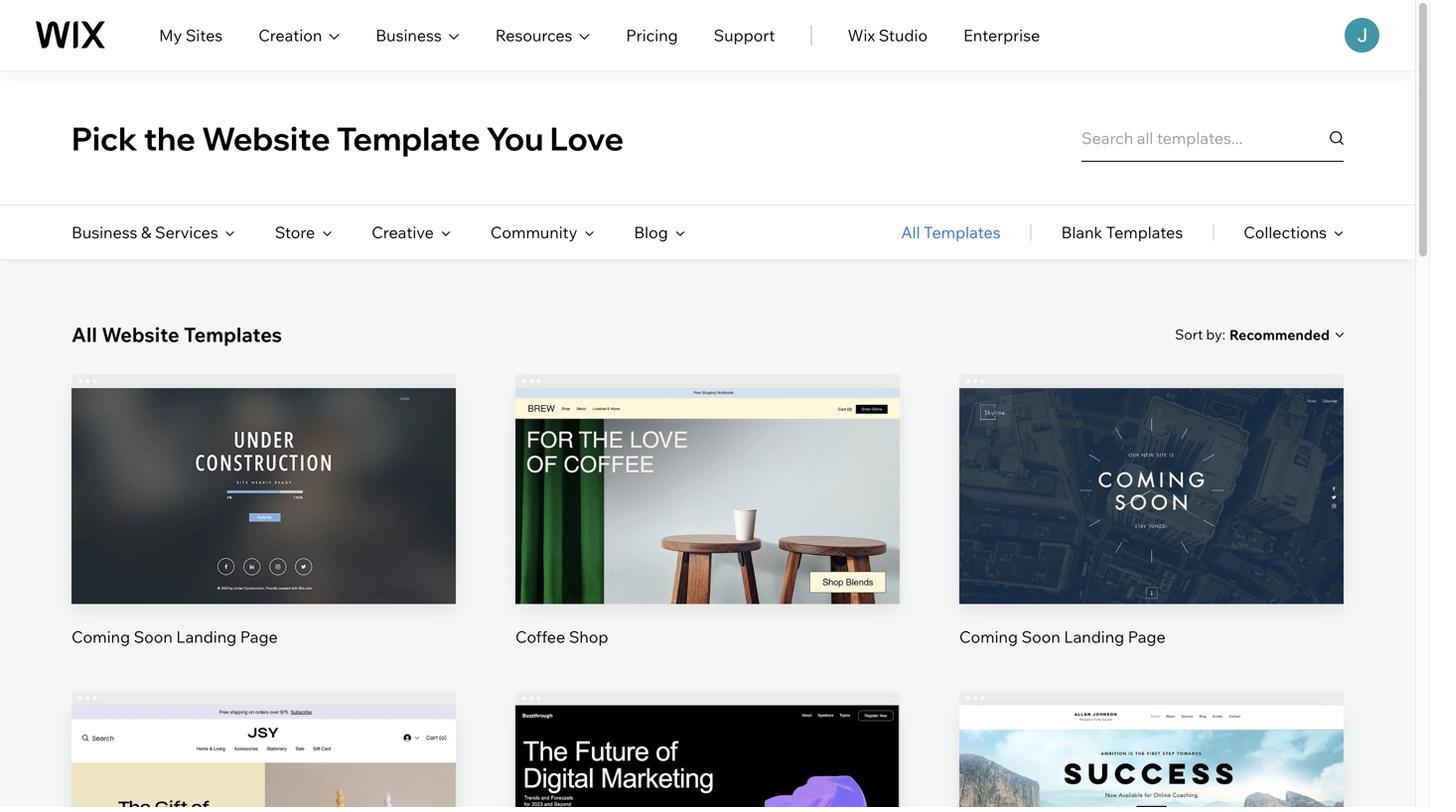 Task type: locate. For each thing, give the bounding box(es) containing it.
edit button inside coffee shop group
[[660, 443, 755, 490]]

wix studio
[[848, 25, 928, 45]]

edit button for all website templates - coffee shop image
[[660, 443, 755, 490]]

1 horizontal spatial business
[[376, 25, 442, 45]]

1 horizontal spatial coming
[[959, 627, 1018, 647]]

community
[[490, 222, 577, 242]]

view button
[[216, 510, 311, 558], [660, 510, 755, 558], [1104, 510, 1199, 558]]

edit button for 1st all website templates - coming soon landing page image from left
[[216, 443, 311, 490]]

1 vertical spatial business
[[72, 222, 137, 242]]

2 view button from the left
[[660, 510, 755, 558]]

store
[[275, 222, 315, 242]]

page for 1st all website templates - coming soon landing page image from left edit button's view popup button
[[240, 627, 278, 647]]

2 horizontal spatial view
[[1133, 524, 1170, 544]]

landing for second all website templates - coming soon landing page image from left
[[1064, 627, 1124, 647]]

2 soon from the left
[[1021, 627, 1060, 647]]

edit button for all website templates - coaching professional image
[[1104, 760, 1199, 807]]

0 horizontal spatial view button
[[216, 510, 311, 558]]

business inside the categories by subject element
[[72, 222, 137, 242]]

2 coming soon landing page group from the left
[[959, 374, 1344, 648]]

1 vertical spatial website
[[102, 322, 179, 347]]

coffee shop
[[515, 627, 608, 647]]

0 horizontal spatial page
[[240, 627, 278, 647]]

resources button
[[495, 23, 590, 47]]

1 horizontal spatial soon
[[1021, 627, 1060, 647]]

0 horizontal spatial soon
[[134, 627, 173, 647]]

business button
[[376, 23, 460, 47]]

1 horizontal spatial coming soon landing page group
[[959, 374, 1344, 648]]

business for business
[[376, 25, 442, 45]]

edit for all website templates - coffee shop image
[[693, 457, 723, 477]]

all website templates - coming soon landing page image
[[72, 388, 456, 604], [959, 388, 1344, 604]]

enterprise
[[963, 25, 1040, 45]]

1 view from the left
[[245, 524, 282, 544]]

1 horizontal spatial view button
[[660, 510, 755, 558]]

0 vertical spatial website
[[202, 118, 330, 158]]

0 vertical spatial all
[[901, 222, 920, 242]]

0 horizontal spatial landing
[[176, 627, 237, 647]]

2 coming soon landing page from the left
[[959, 627, 1166, 647]]

view inside coffee shop group
[[689, 524, 726, 544]]

landing
[[176, 627, 237, 647], [1064, 627, 1124, 647]]

sort by:
[[1175, 326, 1225, 343]]

all templates
[[901, 222, 1001, 242]]

1 page from the left
[[240, 627, 278, 647]]

0 horizontal spatial templates
[[184, 322, 282, 347]]

edit for all website templates - coaching professional image
[[1137, 774, 1166, 794]]

resources
[[495, 25, 572, 45]]

my
[[159, 25, 182, 45]]

business inside popup button
[[376, 25, 442, 45]]

1 view button from the left
[[216, 510, 311, 558]]

recommended
[[1229, 326, 1330, 343]]

1 horizontal spatial view
[[689, 524, 726, 544]]

all website templates - coffee shop image
[[515, 388, 900, 604]]

all templates link
[[901, 206, 1001, 259]]

1 coming soon landing page from the left
[[72, 627, 278, 647]]

1 vertical spatial all
[[72, 322, 97, 347]]

view for 1st all website templates - coming soon landing page image from left edit button's view popup button
[[245, 524, 282, 544]]

business & services
[[72, 222, 218, 242]]

template
[[336, 118, 480, 158]]

0 horizontal spatial business
[[72, 222, 137, 242]]

1 horizontal spatial all
[[901, 222, 920, 242]]

1 horizontal spatial website
[[202, 118, 330, 158]]

page
[[240, 627, 278, 647], [1128, 627, 1166, 647]]

1 coming soon landing page group from the left
[[72, 374, 456, 648]]

edit inside coffee shop group
[[693, 457, 723, 477]]

1 landing from the left
[[176, 627, 237, 647]]

wix studio link
[[848, 23, 928, 47]]

0 horizontal spatial coming soon landing page
[[72, 627, 278, 647]]

1 horizontal spatial templates
[[924, 222, 1001, 242]]

page for view popup button for edit button for second all website templates - coming soon landing page image from left
[[1128, 627, 1166, 647]]

all for all templates
[[901, 222, 920, 242]]

business
[[376, 25, 442, 45], [72, 222, 137, 242]]

services
[[155, 222, 218, 242]]

0 horizontal spatial all
[[72, 322, 97, 347]]

&
[[141, 222, 151, 242]]

0 horizontal spatial coming
[[72, 627, 130, 647]]

Search search field
[[1081, 114, 1344, 162]]

love
[[550, 118, 624, 158]]

edit button for all website templates - gift shop image
[[216, 760, 311, 807]]

blank templates link
[[1061, 206, 1183, 259]]

coming soon landing page group
[[72, 374, 456, 648], [959, 374, 1344, 648]]

3 view from the left
[[1133, 524, 1170, 544]]

sort
[[1175, 326, 1203, 343]]

0 horizontal spatial all website templates - coming soon landing page image
[[72, 388, 456, 604]]

website
[[202, 118, 330, 158], [102, 322, 179, 347]]

view button for 1st all website templates - coming soon landing page image from left edit button
[[216, 510, 311, 558]]

coming
[[72, 627, 130, 647], [959, 627, 1018, 647]]

3 view button from the left
[[1104, 510, 1199, 558]]

all website templates - marketing webinar image
[[515, 706, 900, 807]]

all
[[901, 222, 920, 242], [72, 322, 97, 347]]

soon for 2nd coming soon landing page group from the right
[[134, 627, 173, 647]]

all inside generic categories element
[[901, 222, 920, 242]]

2 page from the left
[[1128, 627, 1166, 647]]

0 horizontal spatial coming soon landing page group
[[72, 374, 456, 648]]

2 coming from the left
[[959, 627, 1018, 647]]

edit for second all website templates - coming soon landing page image from left
[[1137, 457, 1166, 477]]

None search field
[[1081, 114, 1344, 162]]

landing for 1st all website templates - coming soon landing page image from left
[[176, 627, 237, 647]]

soon for second coming soon landing page group from the left
[[1021, 627, 1060, 647]]

2 horizontal spatial view button
[[1104, 510, 1199, 558]]

coming soon landing page for view popup button for edit button for second all website templates - coming soon landing page image from left
[[959, 627, 1166, 647]]

view
[[245, 524, 282, 544], [689, 524, 726, 544], [1133, 524, 1170, 544]]

all website templates - coaching professional image
[[959, 706, 1344, 807]]

2 view from the left
[[689, 524, 726, 544]]

1 soon from the left
[[134, 627, 173, 647]]

0 vertical spatial business
[[376, 25, 442, 45]]

view for view popup button inside coffee shop group
[[689, 524, 726, 544]]

2 horizontal spatial templates
[[1106, 222, 1183, 242]]

view for view popup button for edit button for second all website templates - coming soon landing page image from left
[[1133, 524, 1170, 544]]

profile image image
[[1345, 18, 1379, 53]]

soon
[[134, 627, 173, 647], [1021, 627, 1060, 647]]

blog
[[634, 222, 668, 242]]

all website templates
[[72, 322, 282, 347]]

1 horizontal spatial landing
[[1064, 627, 1124, 647]]

1 horizontal spatial all website templates - coming soon landing page image
[[959, 388, 1344, 604]]

1 horizontal spatial coming soon landing page
[[959, 627, 1166, 647]]

all website templates - gift shop image
[[72, 706, 456, 807]]

edit
[[249, 457, 279, 477], [693, 457, 723, 477], [1137, 457, 1166, 477], [249, 774, 279, 794], [693, 774, 723, 794], [1137, 774, 1166, 794]]

edit button
[[216, 443, 311, 490], [660, 443, 755, 490], [1104, 443, 1199, 490], [216, 760, 311, 807], [660, 760, 755, 807], [1104, 760, 1199, 807]]

2 landing from the left
[[1064, 627, 1124, 647]]

coming soon landing page
[[72, 627, 278, 647], [959, 627, 1166, 647]]

0 horizontal spatial view
[[245, 524, 282, 544]]

business for business & services
[[72, 222, 137, 242]]

pick
[[72, 118, 138, 158]]

templates
[[924, 222, 1001, 242], [1106, 222, 1183, 242], [184, 322, 282, 347]]

1 coming from the left
[[72, 627, 130, 647]]

by:
[[1206, 326, 1225, 343]]

2 all website templates - coming soon landing page image from the left
[[959, 388, 1344, 604]]

1 horizontal spatial page
[[1128, 627, 1166, 647]]

studio
[[879, 25, 928, 45]]

blank
[[1061, 222, 1102, 242]]

view button inside coffee shop group
[[660, 510, 755, 558]]



Task type: vqa. For each thing, say whether or not it's contained in the screenshot.
the data
no



Task type: describe. For each thing, give the bounding box(es) containing it.
shop
[[569, 627, 608, 647]]

edit for "all website templates - marketing webinar" image
[[693, 774, 723, 794]]

view button for edit button for second all website templates - coming soon landing page image from left
[[1104, 510, 1199, 558]]

0 horizontal spatial website
[[102, 322, 179, 347]]

pick the website template you love
[[72, 118, 624, 158]]

categories by subject element
[[72, 206, 685, 259]]

view button for edit button inside the coffee shop group
[[660, 510, 755, 558]]

collections
[[1244, 222, 1327, 242]]

edit for 1st all website templates - coming soon landing page image from left
[[249, 457, 279, 477]]

enterprise link
[[963, 23, 1040, 47]]

templates for blank templates
[[1106, 222, 1183, 242]]

pricing link
[[626, 23, 678, 47]]

edit button for second all website templates - coming soon landing page image from left
[[1104, 443, 1199, 490]]

sites
[[186, 25, 223, 45]]

support
[[714, 25, 775, 45]]

pricing
[[626, 25, 678, 45]]

wix
[[848, 25, 875, 45]]

the
[[144, 118, 196, 158]]

my sites
[[159, 25, 223, 45]]

all for all website templates
[[72, 322, 97, 347]]

coffee shop group
[[515, 374, 900, 648]]

templates for all templates
[[924, 222, 1001, 242]]

categories. use the left and right arrow keys to navigate the menu element
[[0, 206, 1415, 259]]

my sites link
[[159, 23, 223, 47]]

creative
[[372, 222, 434, 242]]

support link
[[714, 23, 775, 47]]

edit for all website templates - gift shop image
[[249, 774, 279, 794]]

coming for second all website templates - coming soon landing page image from left
[[959, 627, 1018, 647]]

coming for 1st all website templates - coming soon landing page image from left
[[72, 627, 130, 647]]

generic categories element
[[901, 206, 1344, 259]]

creation
[[258, 25, 322, 45]]

coffee
[[515, 627, 565, 647]]

you
[[486, 118, 544, 158]]

coming soon landing page for 1st all website templates - coming soon landing page image from left edit button's view popup button
[[72, 627, 278, 647]]

blank templates
[[1061, 222, 1183, 242]]

creation button
[[258, 23, 340, 47]]

edit button for "all website templates - marketing webinar" image
[[660, 760, 755, 807]]

1 all website templates - coming soon landing page image from the left
[[72, 388, 456, 604]]



